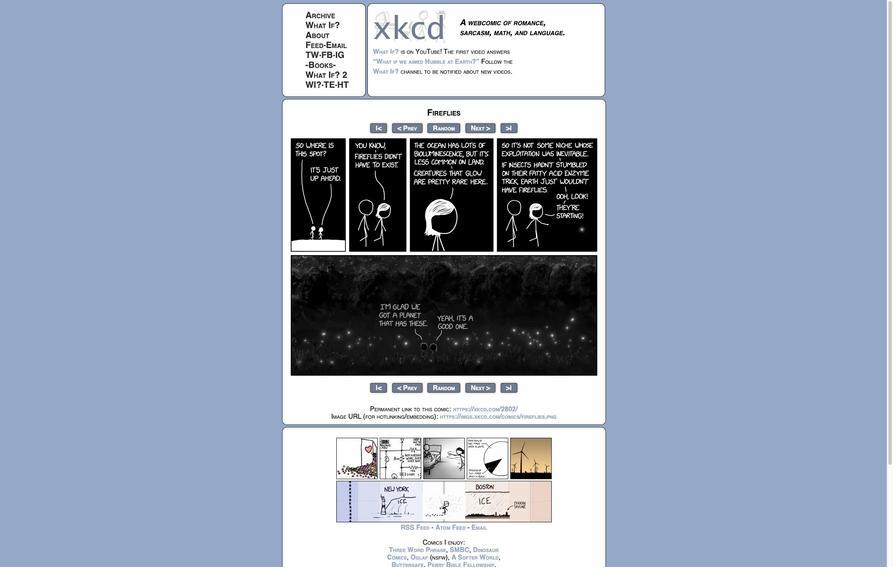 Task type: locate. For each thing, give the bounding box(es) containing it.
xkcd.com logo image
[[373, 10, 450, 44]]

selected comics image
[[336, 438, 552, 479]]



Task type: vqa. For each thing, say whether or not it's contained in the screenshot.
FIREFLIES image
yes



Task type: describe. For each thing, give the bounding box(es) containing it.
fireflies image
[[291, 138, 597, 376]]

earth temperature timeline image
[[336, 481, 552, 522]]



